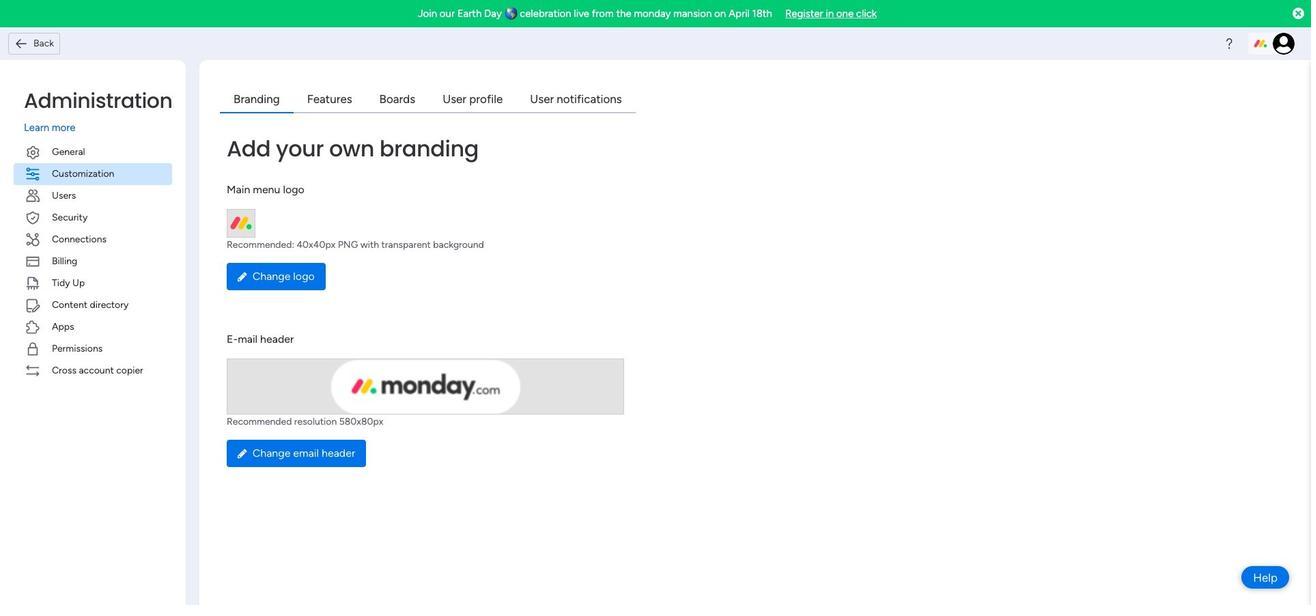 Task type: describe. For each thing, give the bounding box(es) containing it.
help image
[[1223, 37, 1237, 51]]

jacob simon image
[[1274, 33, 1296, 55]]

back to workspace image
[[14, 37, 28, 50]]



Task type: locate. For each thing, give the bounding box(es) containing it.
1 vertical spatial pencil image
[[238, 448, 247, 459]]

2 pencil image from the top
[[238, 448, 247, 459]]

1 pencil image from the top
[[238, 271, 247, 282]]

0 vertical spatial pencil image
[[238, 271, 247, 282]]

pencil image
[[238, 271, 247, 282], [238, 448, 247, 459]]



Task type: vqa. For each thing, say whether or not it's contained in the screenshot.
Back to workspace image
yes



